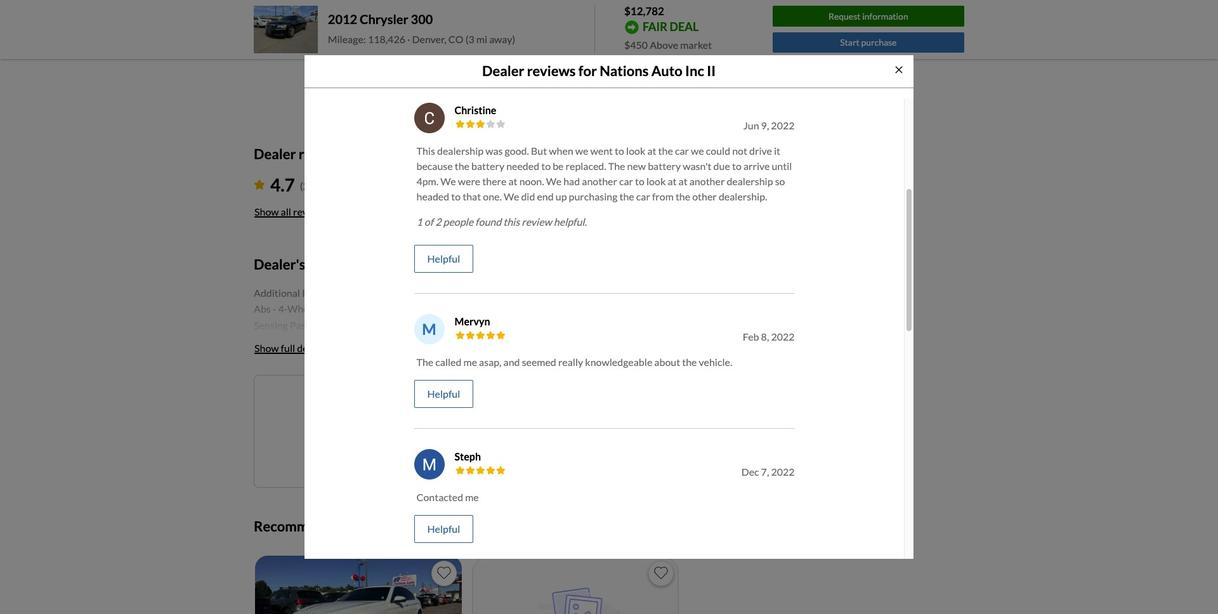 Task type: vqa. For each thing, say whether or not it's contained in the screenshot.
(303) 720-7952 button
no



Task type: locate. For each thing, give the bounding box(es) containing it.
car
[[675, 145, 689, 157], [620, 175, 634, 187], [637, 190, 651, 202]]

we down because
[[441, 175, 456, 187]]

headed
[[417, 190, 450, 202]]

reviews
[[527, 62, 576, 80], [299, 145, 348, 162], [293, 206, 328, 218]]

like
[[497, 397, 513, 409]]

0 horizontal spatial another
[[582, 175, 618, 187]]

contacted me
[[417, 491, 479, 503]]

found
[[476, 216, 502, 228]]

helpful button for contacted
[[414, 515, 474, 543]]

start purchase button
[[773, 32, 965, 53]]

0 horizontal spatial car
[[620, 175, 634, 187]]

feb
[[743, 331, 760, 343]]

dealer for dealer reviews
[[254, 145, 296, 162]]

2 vertical spatial helpful
[[428, 523, 460, 535]]

did
[[521, 190, 535, 202]]

$450 above market
[[625, 38, 712, 50]]

2022
[[772, 119, 795, 131], [772, 331, 795, 343], [772, 466, 795, 478]]

0 vertical spatial look
[[627, 145, 646, 157]]

end
[[537, 190, 554, 202]]

new left listings
[[442, 397, 461, 409]]

and
[[504, 356, 520, 368]]

1 vertical spatial show
[[255, 342, 279, 354]]

reviews right all
[[293, 206, 328, 218]]

reviews for dealer reviews
[[299, 145, 348, 162]]

reviews up 4.7 (25 reviews)
[[299, 145, 348, 162]]

me right "contacted"
[[465, 491, 479, 503]]

car right purchasing
[[637, 190, 651, 202]]

from left other
[[653, 190, 674, 202]]

contacted
[[417, 491, 464, 503]]

2015 bmw 5 series image
[[255, 556, 462, 615]]

1 vertical spatial this
[[515, 397, 532, 409]]

2 vertical spatial car
[[637, 190, 651, 202]]

helpful down "contacted"
[[428, 523, 460, 535]]

1 horizontal spatial car
[[637, 190, 651, 202]]

description up information
[[308, 256, 379, 273]]

show for dealer's
[[255, 342, 279, 354]]

car right had
[[620, 175, 634, 187]]

good.
[[505, 145, 529, 157]]

notify me of new listings like this one
[[383, 397, 551, 409]]

the right purchasing
[[620, 190, 635, 202]]

2 helpful button from the top
[[414, 380, 474, 408]]

we up replaced.
[[576, 145, 589, 157]]

helpful button down 2
[[414, 245, 474, 273]]

of
[[425, 216, 434, 228], [430, 397, 440, 409]]

the
[[659, 145, 673, 157], [455, 160, 470, 172], [620, 190, 635, 202], [676, 190, 691, 202], [683, 356, 697, 368]]

co left (3
[[449, 33, 464, 45]]

christine image
[[414, 103, 445, 133]]

denver, right the ·
[[412, 33, 447, 45]]

4.7 (25 reviews)
[[270, 174, 355, 196]]

description inside button
[[297, 342, 347, 354]]

(720) 386-4289 link
[[328, 9, 398, 21]]

1 vertical spatial description
[[297, 342, 347, 354]]

0 vertical spatial helpful
[[428, 252, 460, 265]]

another up other
[[690, 175, 725, 187]]

1492 w alameda ave , denver, co 80223
[[328, 28, 510, 40]]

battery down was
[[472, 160, 505, 172]]

one
[[534, 397, 551, 409]]

0 vertical spatial the
[[609, 160, 626, 172]]

1 vertical spatial me
[[415, 397, 429, 409]]

0 vertical spatial from
[[653, 190, 674, 202]]

the left 'could'
[[659, 145, 673, 157]]

when
[[549, 145, 574, 157]]

dealership down arrive
[[727, 175, 774, 187]]

1 horizontal spatial from
[[653, 190, 674, 202]]

inventory
[[352, 47, 395, 59]]

0 vertical spatial show
[[255, 206, 279, 218]]

request
[[829, 11, 861, 21]]

0 horizontal spatial new
[[442, 397, 461, 409]]

show left all
[[255, 206, 279, 218]]

helpful button down the called
[[414, 380, 474, 408]]

0 vertical spatial reviews
[[527, 62, 576, 80]]

2 vertical spatial me
[[465, 491, 479, 503]]

from up 2015 bmw 5 series "image" on the bottom of page
[[350, 518, 380, 535]]

1 another from the left
[[582, 175, 618, 187]]

1 vertical spatial helpful button
[[414, 380, 474, 408]]

at
[[648, 145, 657, 157], [509, 175, 518, 187], [668, 175, 677, 187], [679, 175, 688, 187]]

1 horizontal spatial another
[[690, 175, 725, 187]]

reviews inside m dialog
[[527, 62, 576, 80]]

of right 1
[[425, 216, 434, 228]]

0 vertical spatial 2022
[[772, 119, 795, 131]]

car up wasn't
[[675, 145, 689, 157]]

helpful down 2
[[428, 252, 460, 265]]

2022 right "8,"
[[772, 331, 795, 343]]

1 vertical spatial 2022
[[772, 331, 795, 343]]

1 vertical spatial reviews
[[299, 145, 348, 162]]

0 horizontal spatial dealer
[[254, 145, 296, 162]]

0 horizontal spatial we
[[576, 145, 589, 157]]

m
[[422, 320, 437, 338]]

4.7
[[270, 174, 295, 196]]

above
[[650, 38, 679, 50]]

new right replaced.
[[628, 160, 646, 172]]

$12,782
[[625, 4, 665, 18]]

0 horizontal spatial look
[[627, 145, 646, 157]]

denver,
[[428, 28, 462, 40], [412, 33, 447, 45]]

market
[[681, 38, 712, 50]]

1 vertical spatial from
[[350, 518, 380, 535]]

fair deal
[[643, 19, 699, 33]]

2 vertical spatial 2022
[[772, 466, 795, 478]]

denver, inside 2012 chrysler 300 mileage: 118,426 · denver, co (3 mi away)
[[412, 33, 447, 45]]

dealer up 4.7
[[254, 145, 296, 162]]

(720) 386-4289
[[328, 9, 398, 21]]

so
[[776, 175, 786, 187]]

1 horizontal spatial dealer
[[482, 62, 525, 80]]

information
[[302, 287, 355, 299]]

1 horizontal spatial dealership
[[727, 175, 774, 187]]

3 helpful button from the top
[[414, 515, 474, 543]]

0 horizontal spatial battery
[[472, 160, 505, 172]]

1 horizontal spatial new
[[628, 160, 646, 172]]

from
[[653, 190, 674, 202], [350, 518, 380, 535]]

1 horizontal spatial look
[[647, 175, 666, 187]]

another up purchasing
[[582, 175, 618, 187]]

2 show from the top
[[255, 342, 279, 354]]

show inside show all reviews button
[[255, 206, 279, 218]]

dealer reviews
[[254, 145, 348, 162]]

(25
[[300, 180, 315, 192]]

0 horizontal spatial the
[[417, 356, 434, 368]]

,
[[423, 28, 426, 40]]

1 horizontal spatial we
[[691, 145, 704, 157]]

co
[[464, 28, 479, 40], [449, 33, 464, 45]]

all
[[281, 206, 291, 218]]

reviews inside show all reviews button
[[293, 206, 328, 218]]

helpful down the called
[[428, 388, 460, 400]]

0 vertical spatial of
[[425, 216, 434, 228]]

show all reviews
[[255, 206, 328, 218]]

0 vertical spatial car
[[675, 145, 689, 157]]

2 helpful from the top
[[428, 388, 460, 400]]

this left dealer
[[383, 518, 406, 535]]

2022 right 7,
[[772, 466, 795, 478]]

2 2022 from the top
[[772, 331, 795, 343]]

helpful button down "contacted"
[[414, 515, 474, 543]]

2 vertical spatial this
[[383, 518, 406, 535]]

show inside show full description button
[[255, 342, 279, 354]]

2012 chrysler 300 image
[[254, 5, 318, 53]]

helpful button
[[414, 245, 474, 273], [414, 380, 474, 408], [414, 515, 474, 543]]

show left full
[[255, 342, 279, 354]]

dealer inside m dialog
[[482, 62, 525, 80]]

information
[[863, 11, 909, 21]]

me right notify
[[415, 397, 429, 409]]

the down the went
[[609, 160, 626, 172]]

reviews for dealer reviews for nations auto inc ii
[[527, 62, 576, 80]]

dealer reviews for nations auto inc ii
[[482, 62, 716, 80]]

description right full
[[297, 342, 347, 354]]

2 vertical spatial helpful button
[[414, 515, 474, 543]]

we down be
[[546, 175, 562, 187]]

of right notify
[[430, 397, 440, 409]]

drive
[[750, 145, 773, 157]]

2022 right 9,
[[772, 119, 795, 131]]

1 vertical spatial car
[[620, 175, 634, 187]]

noon.
[[520, 175, 544, 187]]

dealer down away)
[[482, 62, 525, 80]]

this right like
[[515, 397, 532, 409]]

helpful
[[428, 252, 460, 265], [428, 388, 460, 400], [428, 523, 460, 535]]

3 2022 from the top
[[772, 466, 795, 478]]

1 vertical spatial dealership
[[727, 175, 774, 187]]

this
[[417, 145, 435, 157]]

jun
[[744, 119, 760, 131]]

dealership up because
[[437, 145, 484, 157]]

7,
[[762, 466, 770, 478]]

(3
[[466, 33, 475, 45]]

we left 'did'
[[504, 190, 520, 202]]

me left asap,
[[464, 356, 477, 368]]

3 helpful from the top
[[428, 523, 460, 535]]

this right found
[[504, 216, 520, 228]]

1 vertical spatial helpful
[[428, 388, 460, 400]]

1 helpful from the top
[[428, 252, 460, 265]]

of inside m dialog
[[425, 216, 434, 228]]

me
[[464, 356, 477, 368], [415, 397, 429, 409], [465, 491, 479, 503]]

the left the called
[[417, 356, 434, 368]]

0 vertical spatial helpful button
[[414, 245, 474, 273]]

2012
[[328, 12, 358, 27]]

0 vertical spatial dealer
[[482, 62, 525, 80]]

2 horizontal spatial car
[[675, 145, 689, 157]]

me for notify
[[415, 397, 429, 409]]

0 vertical spatial dealership
[[437, 145, 484, 157]]

m dialog
[[305, 55, 914, 615]]

1 show from the top
[[255, 206, 279, 218]]

2016 ford focus image
[[472, 556, 679, 615]]

we
[[441, 175, 456, 187], [546, 175, 562, 187], [504, 190, 520, 202]]

deal
[[670, 19, 699, 33]]

1 vertical spatial of
[[430, 397, 440, 409]]

we up wasn't
[[691, 145, 704, 157]]

arrive
[[744, 160, 770, 172]]

alameda
[[365, 28, 405, 40]]

mervyn
[[455, 315, 491, 327]]

co inside 2012 chrysler 300 mileage: 118,426 · denver, co (3 mi away)
[[449, 33, 464, 45]]

to
[[615, 145, 625, 157], [542, 160, 551, 172], [733, 160, 742, 172], [636, 175, 645, 187], [452, 190, 461, 202]]

reviews left for
[[527, 62, 576, 80]]

because
[[417, 160, 453, 172]]

1 2022 from the top
[[772, 119, 795, 131]]

1 vertical spatial dealer
[[254, 145, 296, 162]]

battery
[[472, 160, 505, 172], [648, 160, 681, 172]]

not
[[733, 145, 748, 157]]

vehicle.
[[699, 356, 733, 368]]

knowledgeable
[[586, 356, 653, 368]]

this
[[504, 216, 520, 228], [515, 397, 532, 409], [383, 518, 406, 535]]

1 of 2 people found this review helpful.
[[417, 216, 587, 228]]

1 horizontal spatial the
[[609, 160, 626, 172]]

view inventory
[[328, 47, 395, 59]]

2 vertical spatial reviews
[[293, 206, 328, 218]]

look
[[627, 145, 646, 157], [647, 175, 666, 187]]

dealership.
[[719, 190, 768, 202]]

0 vertical spatial new
[[628, 160, 646, 172]]

0 vertical spatial this
[[504, 216, 520, 228]]

1 horizontal spatial battery
[[648, 160, 681, 172]]

2 battery from the left
[[648, 160, 681, 172]]

battery left wasn't
[[648, 160, 681, 172]]



Task type: describe. For each thing, give the bounding box(es) containing it.
notify
[[383, 397, 413, 409]]

review
[[522, 216, 552, 228]]

1 we from the left
[[576, 145, 589, 157]]

118,426
[[368, 33, 406, 45]]

1 battery from the left
[[472, 160, 505, 172]]

4289
[[375, 9, 398, 21]]

80223
[[481, 28, 510, 40]]

1 helpful button from the top
[[414, 245, 474, 273]]

this dealership was good.  but when we went to look at the car we could not drive it because the battery needed to be replaced.  the new battery wasn't due to arrive until 4pm.  we were there at noon.  we had another car to look at at another dealership so headed to that one.  we did end up purchasing the car from the other dealership.
[[417, 145, 793, 202]]

the left other
[[676, 190, 691, 202]]

show all reviews button
[[254, 198, 329, 226]]

dealer for dealer reviews for nations auto inc ii
[[482, 62, 525, 80]]

helpful button for the
[[414, 380, 474, 408]]

2 another from the left
[[690, 175, 725, 187]]

1 vertical spatial the
[[417, 356, 434, 368]]

$450
[[625, 38, 648, 50]]

0 horizontal spatial we
[[441, 175, 456, 187]]

steph image
[[414, 449, 445, 480]]

additional information
[[254, 287, 355, 299]]

went
[[591, 145, 613, 157]]

show for dealer
[[255, 206, 279, 218]]

but
[[531, 145, 547, 157]]

request information
[[829, 11, 909, 21]]

386-
[[353, 9, 375, 21]]

ii
[[707, 62, 716, 80]]

asap,
[[479, 356, 502, 368]]

2012 chrysler 300 mileage: 118,426 · denver, co (3 mi away)
[[328, 12, 516, 45]]

the right about
[[683, 356, 697, 368]]

the inside this dealership was good.  but when we went to look at the car we could not drive it because the battery needed to be replaced.  the new battery wasn't due to arrive until 4pm.  we were there at noon.  we had another car to look at at another dealership so headed to that one.  we did end up purchasing the car from the other dealership.
[[609, 160, 626, 172]]

2022 for dec 7, 2022
[[772, 466, 795, 478]]

me for contacted
[[465, 491, 479, 503]]

one.
[[483, 190, 502, 202]]

seemed
[[522, 356, 557, 368]]

dealer
[[409, 518, 449, 535]]

0 horizontal spatial dealership
[[437, 145, 484, 157]]

(720)
[[328, 9, 351, 21]]

co left 80223
[[464, 28, 479, 40]]

helpful for contacted
[[428, 523, 460, 535]]

wasn't
[[683, 160, 712, 172]]

0 horizontal spatial from
[[350, 518, 380, 535]]

dec 7, 2022
[[742, 466, 795, 478]]

2 horizontal spatial we
[[546, 175, 562, 187]]

jun 9, 2022
[[744, 119, 795, 131]]

fair
[[643, 19, 668, 33]]

helpful.
[[554, 216, 587, 228]]

chrysler
[[360, 12, 409, 27]]

2022 for feb 8, 2022
[[772, 331, 795, 343]]

due
[[714, 160, 731, 172]]

purchasing
[[569, 190, 618, 202]]

1
[[417, 216, 423, 228]]

for
[[579, 62, 597, 80]]

star image
[[254, 180, 265, 190]]

additional
[[254, 287, 300, 299]]

feb 8, 2022
[[743, 331, 795, 343]]

people
[[444, 216, 474, 228]]

could
[[706, 145, 731, 157]]

were
[[458, 175, 481, 187]]

0 vertical spatial me
[[464, 356, 477, 368]]

the up were
[[455, 160, 470, 172]]

auto
[[652, 62, 683, 80]]

this inside m dialog
[[504, 216, 520, 228]]

had
[[564, 175, 580, 187]]

really
[[559, 356, 584, 368]]

away)
[[490, 33, 516, 45]]

1 horizontal spatial we
[[504, 190, 520, 202]]

start
[[841, 37, 860, 48]]

1 vertical spatial look
[[647, 175, 666, 187]]

was
[[486, 145, 503, 157]]

8,
[[762, 331, 770, 343]]

christine
[[455, 104, 497, 116]]

nations
[[600, 62, 649, 80]]

listings
[[463, 397, 495, 409]]

the called me asap, and seemed really knowledgeable about the vehicle.
[[417, 356, 733, 368]]

0 vertical spatial description
[[308, 256, 379, 273]]

from inside this dealership was good.  but when we went to look at the car we could not drive it because the battery needed to be replaced.  the new battery wasn't due to arrive until 4pm.  we were there at noon.  we had another car to look at at another dealership so headed to that one.  we did end up purchasing the car from the other dealership.
[[653, 190, 674, 202]]

start purchase
[[841, 37, 897, 48]]

full
[[281, 342, 295, 354]]

up
[[556, 190, 567, 202]]

dealer's description
[[254, 256, 379, 273]]

purchase
[[862, 37, 897, 48]]

mileage:
[[328, 33, 366, 45]]

that
[[463, 190, 481, 202]]

show full description
[[255, 342, 347, 354]]

until
[[772, 160, 793, 172]]

1 vertical spatial new
[[442, 397, 461, 409]]

·
[[408, 33, 410, 45]]

needed
[[507, 160, 540, 172]]

2
[[436, 216, 442, 228]]

mi
[[477, 33, 488, 45]]

show full description button
[[254, 334, 348, 362]]

2022 for jun 9, 2022
[[772, 119, 795, 131]]

view inventory link
[[328, 47, 395, 59]]

denver, right ,
[[428, 28, 462, 40]]

inc
[[686, 62, 705, 80]]

close modal dealer reviews for nations auto inc ii image
[[894, 65, 905, 75]]

other
[[693, 190, 717, 202]]

helpful for the
[[428, 388, 460, 400]]

new inside this dealership was good.  but when we went to look at the car we could not drive it because the battery needed to be replaced.  the new battery wasn't due to arrive until 4pm.  we were there at noon.  we had another car to look at at another dealership so headed to that one.  we did end up purchasing the car from the other dealership.
[[628, 160, 646, 172]]

dealer's
[[254, 256, 306, 273]]

request information button
[[773, 6, 965, 26]]

be
[[553, 160, 564, 172]]

there
[[483, 175, 507, 187]]

1492
[[328, 28, 351, 40]]

recommended
[[254, 518, 347, 535]]

2 we from the left
[[691, 145, 704, 157]]

view
[[328, 47, 350, 59]]



